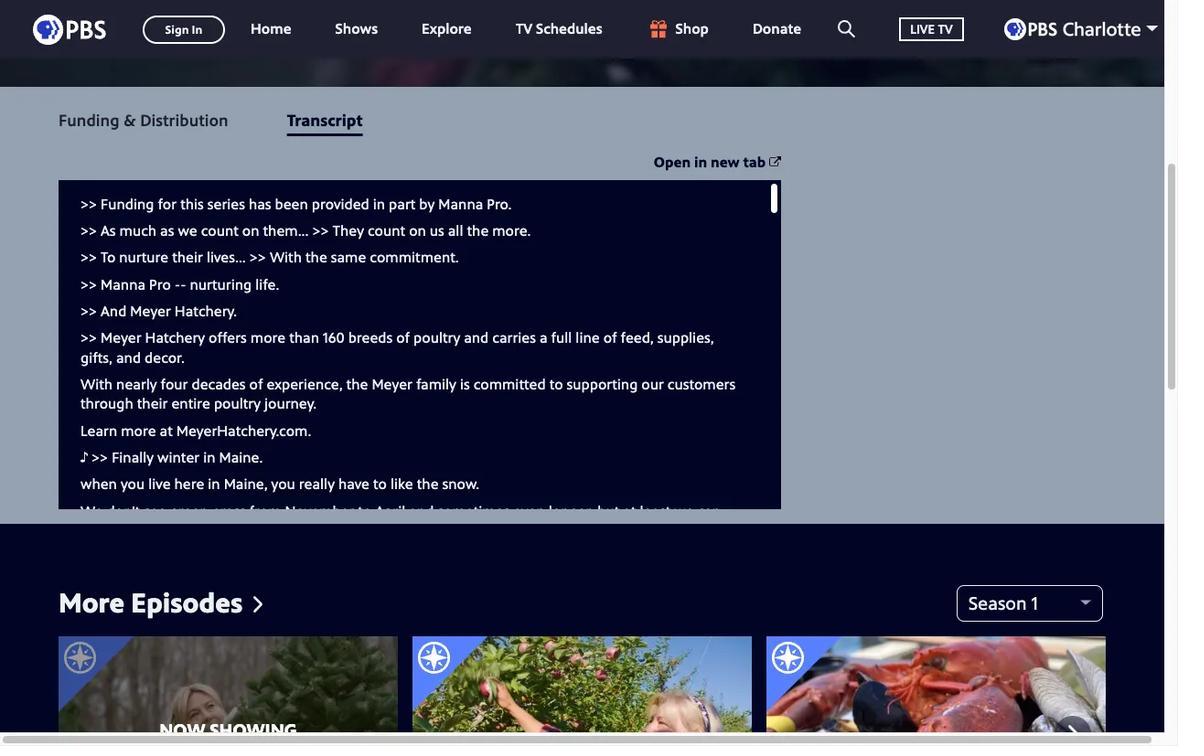 Task type: locate. For each thing, give the bounding box(es) containing it.
2 vertical spatial to
[[358, 501, 372, 521]]

line
[[576, 328, 600, 348]]

1 vertical spatial at
[[623, 501, 636, 521]]

manna
[[438, 194, 483, 214], [101, 274, 146, 294]]

-
[[175, 274, 180, 294], [180, 274, 186, 294]]

1 horizontal spatial we
[[675, 501, 694, 521]]

a left white
[[220, 520, 227, 541]]

in left new at top right
[[694, 152, 707, 172]]

episodes
[[131, 583, 243, 621]]

the
[[467, 220, 489, 241], [306, 247, 327, 267], [346, 374, 368, 394], [417, 474, 439, 494]]

and
[[101, 301, 127, 321]]

as
[[160, 220, 174, 241]]

0 horizontal spatial a
[[220, 520, 227, 541]]

by
[[419, 194, 435, 214]]

of right decades
[[249, 374, 263, 394]]

you up from
[[271, 474, 295, 494]]

green
[[170, 501, 208, 521]]

tv right "live"
[[938, 20, 953, 37]]

distribution
[[140, 109, 228, 131]]

with
[[270, 247, 302, 267], [81, 374, 113, 394]]

1 vertical spatial a
[[540, 328, 548, 348]]

to left supporting
[[549, 374, 563, 394]]

funding up much
[[101, 194, 154, 214]]

more up finally
[[121, 420, 156, 441]]

funding left &
[[59, 109, 119, 131]]

1 vertical spatial manna
[[101, 274, 146, 294]]

maine.
[[219, 447, 263, 467]]

manna up and
[[101, 274, 146, 294]]

the left same at the left top of the page
[[306, 247, 327, 267]]

2 horizontal spatial to
[[549, 374, 563, 394]]

and up the nearly
[[116, 347, 141, 367]]

1 vertical spatial more
[[121, 420, 156, 441]]

1 vertical spatial funding
[[101, 194, 154, 214]]

>> left to
[[81, 247, 97, 267]]

been
[[275, 194, 308, 214]]

0 horizontal spatial on
[[242, 220, 259, 241]]

we left can
[[675, 501, 694, 521]]

more episodes link
[[59, 583, 263, 621]]

as
[[101, 220, 116, 241]]

pro
[[149, 274, 171, 294]]

2 vertical spatial meyer
[[372, 374, 413, 394]]

problems
[[95, 1, 149, 18]]

0 vertical spatial we
[[178, 220, 197, 241]]

0 vertical spatial more
[[251, 328, 286, 348]]

you left live
[[121, 474, 145, 494]]

now showing region
[[59, 636, 1106, 747]]

>> left and
[[81, 301, 97, 321]]

nurturing
[[190, 274, 252, 294]]

you
[[121, 474, 145, 494], [271, 474, 295, 494]]

problem
[[292, 1, 342, 18]]

1 horizontal spatial tv
[[938, 20, 953, 37]]

2 horizontal spatial a
[[540, 328, 548, 348]]

0 vertical spatial with
[[270, 247, 302, 267]]

live
[[148, 474, 171, 494]]

0 horizontal spatial manna
[[101, 274, 146, 294]]

least
[[640, 501, 671, 521]]

their left entire
[[137, 394, 168, 414]]

commitment.
[[370, 247, 459, 267]]

1 - from the left
[[175, 274, 180, 294]]

1 horizontal spatial passport image
[[767, 636, 843, 712]]

2 you from the left
[[271, 474, 295, 494]]

pbs image
[[33, 9, 106, 50]]

series
[[207, 194, 245, 214]]

christmas.
[[271, 520, 340, 541]]

white
[[231, 520, 268, 541]]

their down "as" on the left top
[[172, 247, 203, 267]]

♪
[[81, 447, 88, 467]]

2 - from the left
[[180, 274, 186, 294]]

but
[[598, 501, 620, 521]]

committed
[[474, 374, 546, 394]]

full
[[551, 328, 572, 348]]

transcript
[[287, 109, 363, 131]]

next slide image
[[1059, 716, 1087, 747]]

breeds
[[348, 328, 393, 348]]

0 horizontal spatial and
[[116, 347, 141, 367]]

like
[[391, 474, 413, 494]]

2 passport image from the left
[[767, 636, 843, 712]]

than
[[289, 328, 319, 348]]

poultry
[[414, 328, 460, 348], [214, 394, 261, 414]]

and right april
[[409, 501, 434, 521]]

we right "as" on the left top
[[178, 220, 197, 241]]

more.
[[492, 220, 531, 241]]

passport image
[[413, 636, 489, 712], [767, 636, 843, 712]]

count
[[201, 220, 239, 241], [368, 220, 405, 241]]

0 vertical spatial to
[[549, 374, 563, 394]]

donate
[[753, 19, 802, 39]]

we
[[178, 220, 197, 241], [675, 501, 694, 521]]

finally
[[112, 447, 154, 467]]

and left carries
[[464, 328, 489, 348]]

with down gifts, at the top of page
[[81, 374, 113, 394]]

manna up all
[[438, 194, 483, 214]]

0 horizontal spatial passport image
[[413, 636, 489, 712]]

1 horizontal spatial on
[[409, 220, 426, 241]]

count down "part"
[[368, 220, 405, 241]]

transcript link
[[287, 109, 363, 131]]

0 horizontal spatial poultry
[[214, 394, 261, 414]]

tv schedules
[[516, 19, 603, 39]]

tv left "schedules"
[[516, 19, 533, 39]]

pro.
[[487, 194, 512, 214]]

on down has
[[242, 220, 259, 241]]

0 vertical spatial manna
[[438, 194, 483, 214]]

0 horizontal spatial you
[[121, 474, 145, 494]]

1 vertical spatial we
[[675, 501, 694, 521]]

>> left they
[[312, 220, 329, 241]]

0 horizontal spatial to
[[358, 501, 372, 521]]

funding
[[59, 109, 119, 131], [101, 194, 154, 214]]

the right like
[[417, 474, 439, 494]]

1 horizontal spatial poultry
[[414, 328, 460, 348]]

0 vertical spatial funding
[[59, 109, 119, 131]]

much
[[119, 220, 157, 241]]

1 horizontal spatial manna
[[438, 194, 483, 214]]

at up winter on the left bottom of the page
[[160, 420, 173, 441]]

tab list
[[0, 87, 1165, 153]]

journey.
[[264, 394, 317, 414]]

2 vertical spatial a
[[220, 520, 227, 541]]

count up lives...
[[201, 220, 239, 241]]

we
[[81, 501, 103, 521]]

at
[[160, 420, 173, 441], [623, 501, 636, 521]]

video thumbnail: welcome to my farm apple of my eye image
[[413, 636, 752, 747]]

1 vertical spatial poultry
[[214, 394, 261, 414]]

meyer left family
[[372, 374, 413, 394]]

meyer down and
[[101, 328, 141, 348]]

to left april
[[358, 501, 372, 521]]

more left than
[[251, 328, 286, 348]]

0 vertical spatial poultry
[[414, 328, 460, 348]]

in right winter on the left bottom of the page
[[203, 447, 215, 467]]

to
[[549, 374, 563, 394], [373, 474, 387, 494], [358, 501, 372, 521]]

0 horizontal spatial we
[[178, 220, 197, 241]]

customers
[[668, 374, 736, 394]]

>> left pro
[[81, 274, 97, 294]]

>> left for
[[81, 194, 97, 214]]

from
[[249, 501, 281, 521]]

to left like
[[373, 474, 387, 494]]

0 horizontal spatial with
[[81, 374, 113, 394]]

family
[[416, 374, 456, 394]]

0 vertical spatial their
[[172, 247, 203, 267]]

1 vertical spatial to
[[373, 474, 387, 494]]

a left full
[[540, 328, 548, 348]]

1 vertical spatial their
[[137, 394, 168, 414]]

funding & distribution link
[[59, 109, 228, 131]]

a up "home" at the left top of page
[[281, 1, 289, 18]]

even
[[513, 501, 545, 521]]

on
[[242, 220, 259, 241], [409, 220, 426, 241]]

when
[[81, 474, 117, 494]]

0 horizontal spatial count
[[201, 220, 239, 241]]

poultry up the meyerhatchery.com.
[[214, 394, 261, 414]]

on left us
[[409, 220, 426, 241]]

0 vertical spatial at
[[160, 420, 173, 441]]

us
[[430, 220, 444, 241]]

offers
[[209, 328, 247, 348]]

1 horizontal spatial a
[[281, 1, 289, 18]]

explore
[[422, 19, 472, 39]]

at right "but"
[[623, 501, 636, 521]]

meyer
[[130, 301, 171, 321], [101, 328, 141, 348], [372, 374, 413, 394]]

live
[[910, 20, 935, 37]]

with down them...
[[270, 247, 302, 267]]

funding & distribution
[[59, 109, 228, 131]]

0 horizontal spatial more
[[121, 420, 156, 441]]

1 horizontal spatial at
[[623, 501, 636, 521]]

1 horizontal spatial you
[[271, 474, 295, 494]]

more
[[251, 328, 286, 348], [121, 420, 156, 441]]

1 passport image from the left
[[413, 636, 489, 712]]

1 horizontal spatial count
[[368, 220, 405, 241]]

meyer down pro
[[130, 301, 171, 321]]

is
[[460, 374, 470, 394]]

1 horizontal spatial with
[[270, 247, 302, 267]]

same
[[331, 247, 366, 267]]

poultry up family
[[414, 328, 460, 348]]

funding inside >> funding for this series has been provided in part by manna pro. >> as much as we count on them... >> they count on us all the more. >> to nurture their lives... >> with the same commitment. >> manna pro -- nurturing life. >> and meyer hatchery. >> meyer hatchery offers more than 160 breeds of poultry and carries a full line of feed, supplies, gifts, and decor. with nearly four decades of experience, the meyer family is committed to supporting our customers through their entire poultry journey. learn more at meyerhatchery.com. ♪ >> finally winter in maine. when you live here in maine, you really have to like the snow. we don't see green grass from november to april and sometimes even longer, but at least we can always be assured of a white christmas.
[[101, 194, 154, 214]]



Task type: describe. For each thing, give the bounding box(es) containing it.
has
[[249, 194, 271, 214]]

the down breeds
[[346, 374, 368, 394]]

transcript tab panel
[[0, 152, 1165, 541]]

1 count from the left
[[201, 220, 239, 241]]

video thumbnail: welcome to my farm lobster bake image
[[767, 636, 1106, 747]]

of right assured
[[202, 520, 216, 541]]

lives...
[[207, 247, 246, 267]]

through
[[81, 394, 133, 414]]

provided
[[312, 194, 369, 214]]

home link
[[232, 0, 310, 59]]

1 on from the left
[[242, 220, 259, 241]]

more
[[59, 583, 125, 621]]

decor.
[[145, 347, 185, 367]]

in right here
[[208, 474, 220, 494]]

video?
[[196, 1, 235, 18]]

maine,
[[224, 474, 268, 494]]

longer,
[[549, 501, 594, 521]]

shows link
[[317, 0, 396, 59]]

snow.
[[442, 474, 479, 494]]

really
[[299, 474, 335, 494]]

hatchery
[[145, 328, 205, 348]]

>> funding for this series has been provided in part by manna pro. >> as much as we count on them... >> they count on us all the more. >> to nurture their lives... >> with the same commitment. >> manna pro -- nurturing life. >> and meyer hatchery. >> meyer hatchery offers more than 160 breeds of poultry and carries a full line of feed, supplies, gifts, and decor. with nearly four decades of experience, the meyer family is committed to supporting our customers through their entire poultry journey. learn more at meyerhatchery.com. ♪ >> finally winter in maine. when you live here in maine, you really have to like the snow. we don't see green grass from november to april and sometimes even longer, but at least we can always be assured of a white christmas.
[[81, 194, 736, 541]]

1 vertical spatial meyer
[[101, 328, 141, 348]]

1 horizontal spatial their
[[172, 247, 203, 267]]

0 vertical spatial a
[[281, 1, 289, 18]]

see
[[144, 501, 166, 521]]

assured
[[148, 520, 199, 541]]

supporting
[[567, 374, 638, 394]]

live tv link
[[881, 0, 982, 59]]

donate link
[[735, 0, 820, 59]]

open in new tab link
[[654, 152, 781, 172]]

tab
[[743, 152, 766, 172]]

0 horizontal spatial tv
[[516, 19, 533, 39]]

to
[[101, 247, 116, 267]]

here
[[174, 474, 204, 494]]

grass
[[212, 501, 246, 521]]

open in new tab
[[654, 152, 769, 172]]

part
[[389, 194, 416, 214]]

2 horizontal spatial and
[[464, 328, 489, 348]]

problems playing video? report a problem
[[95, 1, 342, 18]]

winter
[[157, 447, 200, 467]]

be
[[128, 520, 145, 541]]

can
[[698, 501, 721, 521]]

supplies,
[[658, 328, 714, 348]]

experience,
[[267, 374, 343, 394]]

this
[[180, 194, 204, 214]]

shop
[[676, 19, 709, 39]]

>> up "life."
[[250, 247, 266, 267]]

feed,
[[621, 328, 654, 348]]

tab list containing funding & distribution
[[0, 87, 1165, 153]]

2 count from the left
[[368, 220, 405, 241]]

0 horizontal spatial at
[[160, 420, 173, 441]]

1 horizontal spatial and
[[409, 501, 434, 521]]

nurture
[[119, 247, 169, 267]]

april
[[375, 501, 405, 521]]

>> right ♪
[[92, 447, 108, 467]]

home
[[251, 19, 291, 39]]

now showing
[[159, 718, 297, 743]]

of right breeds
[[396, 328, 410, 348]]

the right all
[[467, 220, 489, 241]]

0 vertical spatial meyer
[[130, 301, 171, 321]]

life.
[[255, 274, 279, 294]]

1 horizontal spatial more
[[251, 328, 286, 348]]

don't
[[106, 501, 140, 521]]

of right the line
[[603, 328, 617, 348]]

160
[[323, 328, 345, 348]]

always
[[81, 520, 124, 541]]

>> left the as
[[81, 220, 97, 241]]

live tv
[[910, 20, 953, 37]]

more episodes
[[59, 583, 243, 621]]

open
[[654, 152, 691, 172]]

gifts,
[[81, 347, 113, 367]]

now
[[159, 718, 205, 743]]

nearly
[[116, 374, 157, 394]]

new
[[711, 152, 740, 172]]

2 on from the left
[[409, 220, 426, 241]]

pbs charlotte image
[[1004, 18, 1140, 40]]

shop link
[[628, 0, 727, 59]]

in left "part"
[[373, 194, 385, 214]]

they
[[333, 220, 364, 241]]

report
[[238, 1, 278, 18]]

passport image for video thumbnail: welcome to my farm apple of my eye
[[413, 636, 489, 712]]

&
[[124, 109, 136, 131]]

november
[[285, 501, 354, 521]]

four
[[161, 374, 188, 394]]

shows
[[335, 19, 378, 39]]

showing
[[210, 718, 297, 743]]

passport image for video thumbnail: welcome to my farm lobster bake
[[767, 636, 843, 712]]

carries
[[492, 328, 536, 348]]

search image
[[838, 20, 856, 38]]

learn
[[81, 420, 117, 441]]

tv schedules link
[[497, 0, 621, 59]]

>> up the 'through'
[[81, 328, 97, 348]]

report a problem button
[[238, 0, 342, 21]]

for
[[158, 194, 177, 214]]

schedules
[[536, 19, 603, 39]]

our
[[642, 374, 664, 394]]

hatchery.
[[175, 301, 237, 321]]

1 horizontal spatial to
[[373, 474, 387, 494]]

decades
[[192, 374, 246, 394]]

0 horizontal spatial their
[[137, 394, 168, 414]]

sometimes
[[438, 501, 510, 521]]

1 you from the left
[[121, 474, 145, 494]]

1 vertical spatial with
[[81, 374, 113, 394]]



Task type: vqa. For each thing, say whether or not it's contained in the screenshot.
Sort
no



